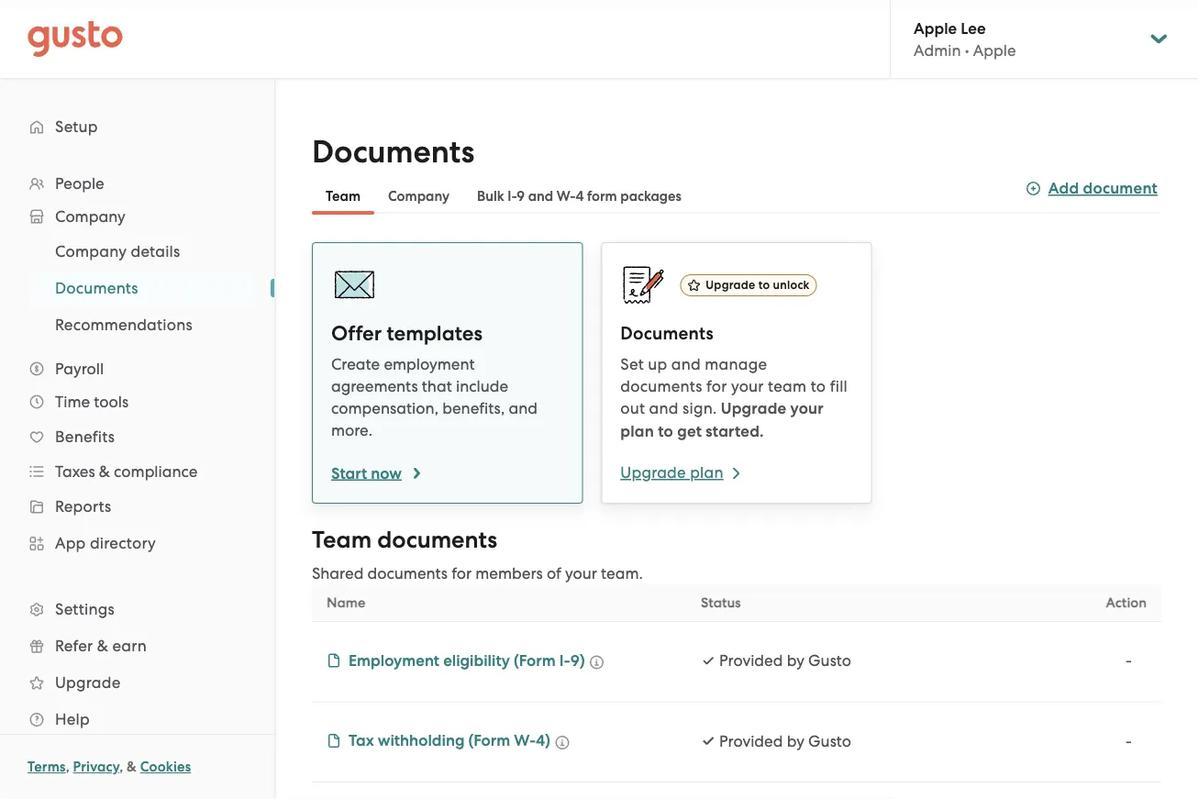 Task type: locate. For each thing, give the bounding box(es) containing it.
team documents
[[312, 526, 497, 554]]

& right taxes
[[99, 462, 110, 481]]

1 provided from the top
[[719, 651, 783, 670]]

provided by gusto
[[719, 651, 851, 670], [719, 732, 851, 750]]

& left earn
[[97, 637, 108, 655]]

and right benefits,
[[509, 399, 538, 417]]

1 vertical spatial your
[[791, 399, 824, 418]]

0 vertical spatial company
[[388, 188, 450, 205]]

2 horizontal spatial to
[[811, 377, 826, 395]]

upgrade to unlock
[[706, 278, 810, 292]]

module__icon___slcit image left the tax
[[327, 734, 341, 748]]

company left bulk
[[388, 188, 450, 205]]

0 vertical spatial (form
[[514, 651, 556, 670]]

1 vertical spatial provided by gusto
[[719, 732, 851, 750]]

list
[[0, 167, 274, 738], [0, 233, 274, 343]]

home image
[[28, 21, 123, 57]]

1 horizontal spatial to
[[758, 278, 770, 292]]

upgrade for plan
[[621, 463, 686, 482]]

lee
[[961, 19, 986, 37]]

documents for team documents
[[377, 526, 497, 554]]

1 horizontal spatial for
[[706, 377, 727, 395]]

0 horizontal spatial for
[[452, 564, 472, 583]]

2 horizontal spatial your
[[791, 399, 824, 418]]

and
[[528, 188, 553, 205], [671, 355, 701, 373], [509, 399, 538, 417], [649, 399, 679, 417]]

bulk i-9 and w-4 form packages button
[[463, 178, 695, 215]]

2 by from the top
[[787, 732, 805, 750]]

team up shared
[[312, 526, 372, 554]]

time
[[55, 393, 90, 411]]

that
[[422, 377, 452, 395]]

terms link
[[28, 759, 66, 775]]

gusto for 4)
[[808, 732, 851, 750]]

plan down get
[[690, 463, 724, 482]]

0 horizontal spatial i-
[[508, 188, 517, 205]]

provided
[[719, 651, 783, 670], [719, 732, 783, 750]]

(form left 4)
[[468, 731, 510, 750]]

create employment agreements that include compensation, benefits, and more.
[[331, 355, 538, 439]]

1 vertical spatial by
[[787, 732, 805, 750]]

1 horizontal spatial plan
[[690, 463, 724, 482]]

0 vertical spatial gusto
[[808, 651, 851, 670]]

upgrade left unlock
[[706, 278, 755, 292]]

1 - from the top
[[1126, 651, 1132, 670]]

to inside set up and manage documents for your team to fill out and sign.
[[811, 377, 826, 395]]

-
[[1126, 651, 1132, 670], [1126, 732, 1132, 750]]

0 vertical spatial your
[[731, 377, 764, 395]]

1 horizontal spatial ,
[[119, 759, 123, 775]]

(form for w-
[[468, 731, 510, 750]]

0 vertical spatial provided by gusto
[[719, 651, 851, 670]]

your right of
[[565, 564, 597, 583]]

& for compliance
[[99, 462, 110, 481]]

1 vertical spatial team
[[312, 526, 372, 554]]

action
[[1106, 595, 1147, 611]]

withholding
[[378, 731, 465, 750]]

2 list from the top
[[0, 233, 274, 343]]

0 horizontal spatial w-
[[514, 731, 536, 750]]

list containing people
[[0, 167, 274, 738]]

& left cookies button at the left
[[127, 759, 137, 775]]

2 horizontal spatial documents
[[621, 323, 714, 344]]

1 vertical spatial (form
[[468, 731, 510, 750]]

offer templates
[[331, 321, 483, 345]]

app
[[55, 534, 86, 552]]

2 - from the top
[[1126, 732, 1132, 750]]

1 horizontal spatial your
[[731, 377, 764, 395]]

by for employment eligibility (form i-9)
[[787, 651, 805, 670]]

your
[[731, 377, 764, 395], [791, 399, 824, 418], [565, 564, 597, 583]]

company down company dropdown button
[[55, 242, 127, 261]]

1 vertical spatial gusto
[[808, 732, 851, 750]]

0 horizontal spatial ,
[[66, 759, 70, 775]]

0 horizontal spatial to
[[658, 422, 673, 440]]

by for tax withholding (form w-4)
[[787, 732, 805, 750]]

0 vertical spatial apple
[[914, 19, 957, 37]]

people button
[[18, 167, 256, 200]]

0 vertical spatial -
[[1126, 651, 1132, 670]]

module__icon___slcit image right 4)
[[555, 735, 570, 750]]

team for team
[[326, 188, 361, 205]]

1 vertical spatial documents
[[377, 526, 497, 554]]

- for employment eligibility (form i-9)
[[1126, 651, 1132, 670]]

1 horizontal spatial (form
[[514, 651, 556, 670]]

company inside company details link
[[55, 242, 127, 261]]

1 horizontal spatial apple
[[973, 41, 1016, 59]]

0 horizontal spatial documents
[[55, 279, 138, 297]]

0 vertical spatial i-
[[508, 188, 517, 205]]

team
[[768, 377, 807, 395]]

for left members
[[452, 564, 472, 583]]

your down team
[[791, 399, 824, 418]]

time tools
[[55, 393, 129, 411]]

documents inside set up and manage documents for your team to fill out and sign.
[[621, 377, 702, 395]]

and right 9
[[528, 188, 553, 205]]

agreements
[[331, 377, 418, 395]]

0 horizontal spatial plan
[[621, 422, 654, 440]]

1 vertical spatial to
[[811, 377, 826, 395]]

provided by gusto for employment eligibility (form i-9)
[[719, 651, 851, 670]]

& inside "dropdown button"
[[99, 462, 110, 481]]

to left unlock
[[758, 278, 770, 292]]

team for team documents
[[312, 526, 372, 554]]

by
[[787, 651, 805, 670], [787, 732, 805, 750]]

, left privacy link
[[66, 759, 70, 775]]

1 vertical spatial -
[[1126, 732, 1132, 750]]

upgrade
[[706, 278, 755, 292], [721, 399, 787, 418], [621, 463, 686, 482], [55, 673, 121, 692]]

1 horizontal spatial i-
[[559, 651, 570, 670]]

taxes & compliance
[[55, 462, 198, 481]]

company down people
[[55, 207, 125, 226]]

documents up company button
[[312, 133, 475, 171]]

1 vertical spatial for
[[452, 564, 472, 583]]

2 vertical spatial company
[[55, 242, 127, 261]]

•
[[965, 41, 969, 59]]

and inside bulk i-9 and w-4 form packages button
[[528, 188, 553, 205]]

cookies button
[[140, 756, 191, 778]]

out
[[621, 399, 645, 417]]

upgrade down get
[[621, 463, 686, 482]]

upgrade inside 'link'
[[55, 673, 121, 692]]

get
[[677, 422, 702, 440]]

& for earn
[[97, 637, 108, 655]]

benefits link
[[18, 420, 256, 453]]

2 , from the left
[[119, 759, 123, 775]]

documents down up
[[621, 377, 702, 395]]

apple right • on the top of the page
[[973, 41, 1016, 59]]

apple up admin
[[914, 19, 957, 37]]

company inside company button
[[388, 188, 450, 205]]

upgrade for your
[[721, 399, 787, 418]]

,
[[66, 759, 70, 775], [119, 759, 123, 775]]

benefits
[[55, 428, 115, 446]]

0 vertical spatial w-
[[557, 188, 576, 205]]

provided for employment eligibility (form i-9)
[[719, 651, 783, 670]]

app directory
[[55, 534, 156, 552]]

1 by from the top
[[787, 651, 805, 670]]

gusto
[[808, 651, 851, 670], [808, 732, 851, 750]]

i- right bulk
[[508, 188, 517, 205]]

details
[[131, 242, 180, 261]]

help link
[[18, 703, 256, 736]]

plan down out
[[621, 422, 654, 440]]

2 vertical spatial documents
[[367, 564, 448, 583]]

admin
[[914, 41, 961, 59]]

to left fill
[[811, 377, 826, 395]]

0 vertical spatial team
[[326, 188, 361, 205]]

1 provided by gusto from the top
[[719, 651, 851, 670]]

upgrade for to
[[706, 278, 755, 292]]

upgrade inside the upgrade your plan to get started.
[[721, 399, 787, 418]]

1 horizontal spatial w-
[[557, 188, 576, 205]]

taxes
[[55, 462, 95, 481]]

(form
[[514, 651, 556, 670], [468, 731, 510, 750]]

upgrade up started.
[[721, 399, 787, 418]]

and inside create employment agreements that include compensation, benefits, and more.
[[509, 399, 538, 417]]

0 vertical spatial to
[[758, 278, 770, 292]]

&
[[99, 462, 110, 481], [97, 637, 108, 655], [127, 759, 137, 775]]

1 , from the left
[[66, 759, 70, 775]]

1 vertical spatial &
[[97, 637, 108, 655]]

gusto for 9)
[[808, 651, 851, 670]]

shared documents for members of your team.
[[312, 564, 643, 583]]

company for company details
[[55, 242, 127, 261]]

create
[[331, 355, 380, 373]]

0 vertical spatial documents
[[621, 377, 702, 395]]

0 horizontal spatial apple
[[914, 19, 957, 37]]

for up sign.
[[706, 377, 727, 395]]

documents up up
[[621, 323, 714, 344]]

set
[[621, 355, 644, 373]]

module__icon___slcit image
[[327, 653, 341, 668], [590, 655, 604, 670], [327, 734, 341, 748], [555, 735, 570, 750]]

2 gusto from the top
[[808, 732, 851, 750]]

1 vertical spatial company
[[55, 207, 125, 226]]

2 provided by gusto from the top
[[719, 732, 851, 750]]

members
[[476, 564, 543, 583]]

team.
[[601, 564, 643, 583]]

team left company button
[[326, 188, 361, 205]]

documents down company details
[[55, 279, 138, 297]]

0 horizontal spatial (form
[[468, 731, 510, 750]]

i- down of
[[559, 651, 570, 670]]

2 vertical spatial your
[[565, 564, 597, 583]]

2 provided from the top
[[719, 732, 783, 750]]

form
[[587, 188, 617, 205]]

documents inside 'link'
[[55, 279, 138, 297]]

1 gusto from the top
[[808, 651, 851, 670]]

0 vertical spatial for
[[706, 377, 727, 395]]

documents
[[621, 377, 702, 395], [377, 526, 497, 554], [367, 564, 448, 583]]

include
[[456, 377, 508, 395]]

0 vertical spatial provided
[[719, 651, 783, 670]]

0 vertical spatial &
[[99, 462, 110, 481]]

0 vertical spatial by
[[787, 651, 805, 670]]

team inside team "button"
[[326, 188, 361, 205]]

(form left 9)
[[514, 651, 556, 670]]

1 list from the top
[[0, 167, 274, 738]]

add
[[1048, 179, 1079, 198]]

bulk i-9 and w-4 form packages
[[477, 188, 682, 205]]

documents for shared documents for members of your team.
[[367, 564, 448, 583]]

to left get
[[658, 422, 673, 440]]

provided by gusto for tax withholding (form w-4)
[[719, 732, 851, 750]]

0 vertical spatial plan
[[621, 422, 654, 440]]

upgrade down refer & earn on the bottom left
[[55, 673, 121, 692]]

documents up shared documents for members of your team.
[[377, 526, 497, 554]]

1 horizontal spatial documents
[[312, 133, 475, 171]]

help
[[55, 710, 90, 728]]

1 vertical spatial apple
[[973, 41, 1016, 59]]

privacy
[[73, 759, 119, 775]]

now
[[371, 464, 402, 483]]

your down manage
[[731, 377, 764, 395]]

start now
[[331, 464, 402, 483]]

bulk
[[477, 188, 504, 205]]

, left cookies button at the left
[[119, 759, 123, 775]]

2 vertical spatial to
[[658, 422, 673, 440]]

started.
[[706, 422, 764, 440]]

module__icon___slcit image down name
[[327, 653, 341, 668]]

0 vertical spatial documents
[[312, 133, 475, 171]]

fill
[[830, 377, 848, 395]]

1 vertical spatial documents
[[55, 279, 138, 297]]

team button
[[312, 178, 374, 215]]

documents
[[312, 133, 475, 171], [55, 279, 138, 297], [621, 323, 714, 344]]

documents down team documents
[[367, 564, 448, 583]]

and right up
[[671, 355, 701, 373]]

1 vertical spatial provided
[[719, 732, 783, 750]]

earn
[[112, 637, 147, 655]]

manage
[[705, 355, 767, 373]]

plan
[[621, 422, 654, 440], [690, 463, 724, 482]]



Task type: describe. For each thing, give the bounding box(es) containing it.
refer & earn
[[55, 637, 147, 655]]

company details
[[55, 242, 180, 261]]

company details link
[[33, 235, 256, 268]]

module__icon___slcit image inside tax withholding (form w-4) link
[[327, 734, 341, 748]]

4
[[576, 188, 584, 205]]

offer
[[331, 321, 382, 345]]

upgrade link
[[18, 666, 256, 699]]

company for company button
[[388, 188, 450, 205]]

payroll
[[55, 360, 104, 378]]

2 vertical spatial documents
[[621, 323, 714, 344]]

- for tax withholding (form w-4)
[[1126, 732, 1132, 750]]

plan inside the upgrade your plan to get started.
[[621, 422, 654, 440]]

2 vertical spatial &
[[127, 759, 137, 775]]

9)
[[570, 651, 585, 670]]

settings
[[55, 600, 115, 618]]

unlock
[[773, 278, 810, 292]]

module__icon___slcit image right 9)
[[590, 655, 604, 670]]

payroll button
[[18, 352, 256, 385]]

of
[[547, 564, 561, 583]]

templates
[[387, 321, 483, 345]]

add document link
[[1026, 176, 1158, 201]]

set up and manage documents for your team to fill out and sign.
[[621, 355, 848, 417]]

add document
[[1048, 179, 1158, 198]]

start
[[331, 464, 367, 483]]

packages
[[620, 188, 682, 205]]

tax
[[349, 731, 374, 750]]

your inside the upgrade your plan to get started.
[[791, 399, 824, 418]]

more.
[[331, 421, 373, 439]]

setup link
[[18, 110, 256, 143]]

privacy link
[[73, 759, 119, 775]]

time tools button
[[18, 385, 256, 418]]

eligibility
[[443, 651, 510, 670]]

cookies
[[140, 759, 191, 775]]

to inside the upgrade your plan to get started.
[[658, 422, 673, 440]]

0 horizontal spatial your
[[565, 564, 597, 583]]

module__icon___slcit image inside the 'employment eligibility (form i-9)' link
[[327, 653, 341, 668]]

list containing company details
[[0, 233, 274, 343]]

employment eligibility (form i-9)
[[349, 651, 585, 670]]

w- inside button
[[557, 188, 576, 205]]

benefits,
[[442, 399, 505, 417]]

compensation,
[[331, 399, 439, 417]]

directory
[[90, 534, 156, 552]]

setup
[[55, 117, 98, 136]]

documents link
[[33, 272, 256, 305]]

employment
[[384, 355, 475, 373]]

compliance
[[114, 462, 198, 481]]

refer
[[55, 637, 93, 655]]

employment
[[349, 651, 440, 670]]

name
[[327, 595, 366, 611]]

tax withholding (form w-4) link
[[327, 730, 550, 752]]

document
[[1083, 179, 1158, 198]]

(form for i-
[[514, 651, 556, 670]]

4)
[[536, 731, 550, 750]]

company button
[[18, 200, 256, 233]]

1 vertical spatial w-
[[514, 731, 536, 750]]

for inside set up and manage documents for your team to fill out and sign.
[[706, 377, 727, 395]]

reports link
[[18, 490, 256, 523]]

terms , privacy , & cookies
[[28, 759, 191, 775]]

apple lee admin • apple
[[914, 19, 1016, 59]]

9
[[517, 188, 525, 205]]

taxes & compliance button
[[18, 455, 256, 488]]

sign.
[[683, 399, 717, 417]]

company inside company dropdown button
[[55, 207, 125, 226]]

tools
[[94, 393, 129, 411]]

shared
[[312, 564, 364, 583]]

app directory link
[[18, 527, 256, 560]]

recommendations link
[[33, 308, 256, 341]]

company button
[[374, 178, 463, 215]]

1 vertical spatial i-
[[559, 651, 570, 670]]

gusto navigation element
[[0, 79, 274, 767]]

employment eligibility (form i-9) link
[[327, 650, 585, 672]]

1 vertical spatial plan
[[690, 463, 724, 482]]

terms
[[28, 759, 66, 775]]

upgrade plan
[[621, 463, 724, 482]]

people
[[55, 174, 104, 193]]

your inside set up and manage documents for your team to fill out and sign.
[[731, 377, 764, 395]]

i- inside button
[[508, 188, 517, 205]]

status
[[701, 595, 741, 611]]

and right out
[[649, 399, 679, 417]]

up
[[648, 355, 667, 373]]

reports
[[55, 497, 111, 516]]

tax withholding (form w-4)
[[349, 731, 550, 750]]

settings link
[[18, 593, 256, 626]]

provided for tax withholding (form w-4)
[[719, 732, 783, 750]]

upgrade your plan to get started.
[[621, 399, 824, 440]]

recommendations
[[55, 316, 193, 334]]



Task type: vqa. For each thing, say whether or not it's contained in the screenshot.
Add an admin or edit individual permissions.
no



